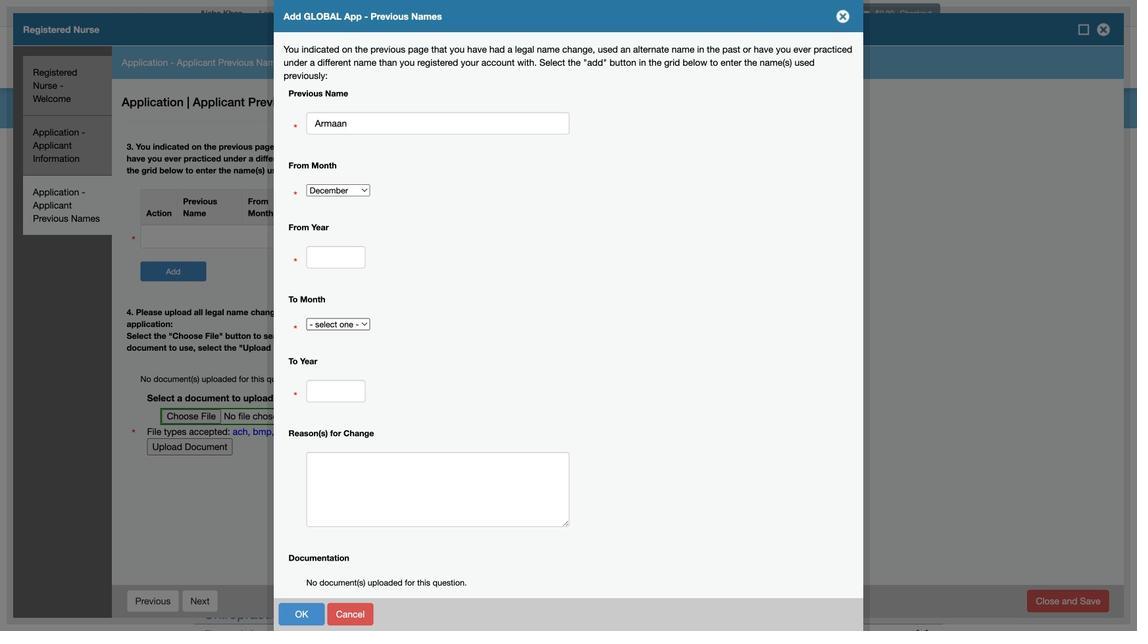 Task type: describe. For each thing, give the bounding box(es) containing it.
maximize/minimize image
[[1077, 23, 1091, 36]]

0 horizontal spatial close window image
[[833, 6, 854, 27]]



Task type: locate. For each thing, give the bounding box(es) containing it.
close window image
[[833, 6, 854, 27], [1093, 19, 1114, 40]]

None text field
[[306, 112, 570, 135], [306, 246, 366, 269], [306, 380, 366, 402], [306, 452, 570, 527], [306, 112, 570, 135], [306, 246, 366, 269], [306, 380, 366, 402], [306, 452, 570, 527]]

1 horizontal spatial close window image
[[1093, 19, 1114, 40]]

None button
[[127, 590, 179, 612], [182, 590, 218, 612], [1028, 590, 1109, 612], [279, 603, 325, 626], [327, 603, 373, 626], [127, 590, 179, 612], [182, 590, 218, 612], [1028, 590, 1109, 612], [279, 603, 325, 626], [327, 603, 373, 626]]



Task type: vqa. For each thing, say whether or not it's contained in the screenshot.
option
no



